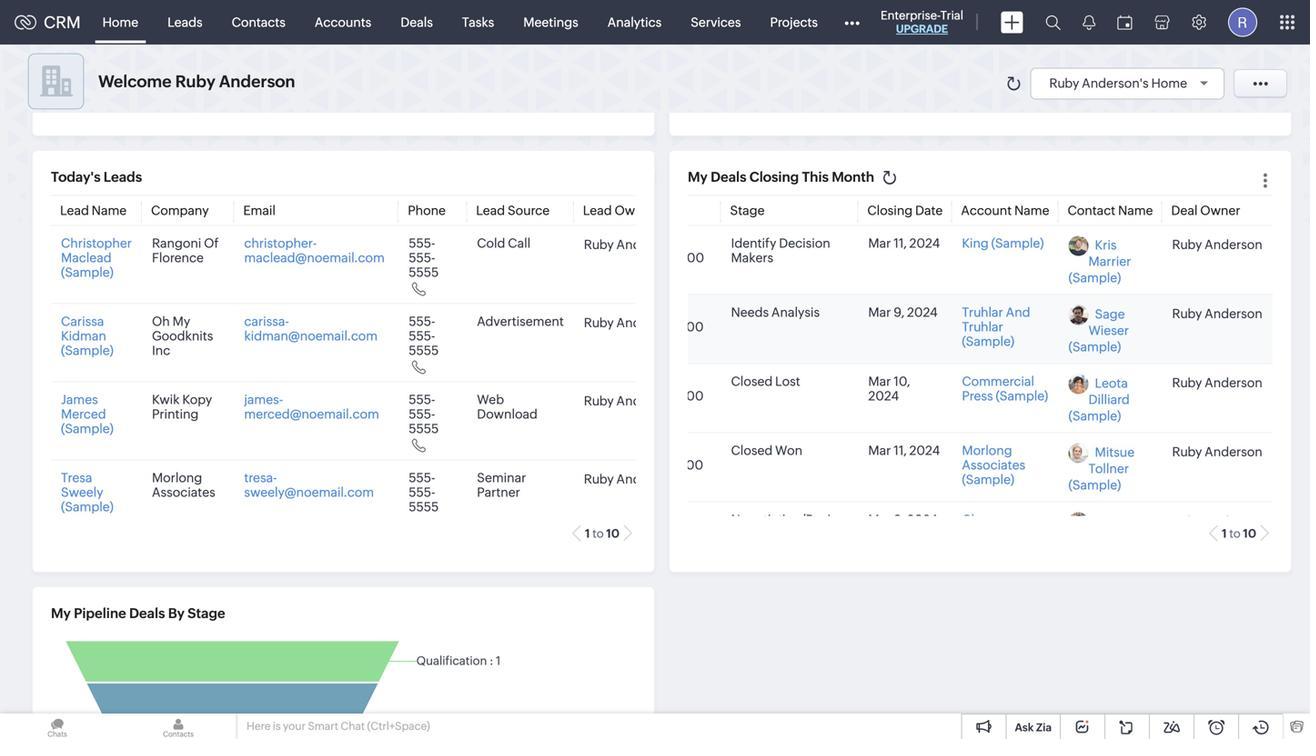 Task type: describe. For each thing, give the bounding box(es) containing it.
ruby anderson for decision
[[1173, 237, 1263, 252]]

christopher-
[[244, 236, 317, 251]]

enterprise-trial upgrade
[[881, 9, 964, 35]]

mar for won
[[869, 444, 891, 458]]

$ for needs analysis
[[639, 305, 647, 320]]

$ for negotiation/review
[[639, 513, 647, 527]]

rangoni
[[152, 236, 201, 251]]

morlong associates (sample)
[[962, 444, 1026, 487]]

kwik kopy printing
[[152, 393, 212, 422]]

inc
[[152, 344, 170, 358]]

services link
[[676, 0, 756, 44]]

11, for morlong
[[894, 444, 907, 458]]

anderson's
[[1082, 76, 1149, 91]]

morlong for morlong associates
[[152, 471, 202, 486]]

carissa kidman (sample)
[[61, 314, 114, 358]]

king
[[962, 236, 989, 251]]

9, for chapman
[[894, 513, 905, 527]]

tresa sweely (sample) link
[[61, 471, 114, 515]]

(sample) for leota dilliard (sample)
[[1069, 409, 1121, 424]]

leota dilliard (sample) link
[[1069, 376, 1130, 424]]

projects link
[[756, 0, 833, 44]]

leota
[[1095, 376, 1128, 391]]

2024 for morlong
[[910, 444, 940, 458]]

5555 for maclead@noemail.com
[[409, 265, 439, 280]]

tresa- sweely@noemail.com
[[244, 471, 374, 500]]

0 horizontal spatial leads
[[104, 169, 142, 185]]

(sample) for commercial press (sample)
[[996, 389, 1049, 404]]

lead source link
[[476, 203, 550, 218]]

lead owner link
[[583, 203, 655, 218]]

calendar image
[[1118, 15, 1133, 30]]

tresa sweely (sample)
[[61, 471, 114, 515]]

1 to 10 for lead owner
[[585, 527, 620, 541]]

555- 555- 5555 for carissa- kidman@noemail.com
[[409, 314, 439, 358]]

my deals closing this month
[[688, 169, 875, 185]]

email link
[[243, 203, 276, 218]]

10 for deal owner
[[1243, 527, 1257, 541]]

identify
[[731, 236, 777, 251]]

search image
[[1046, 15, 1061, 30]]

$ for identify decision makers
[[639, 236, 647, 251]]

(sample) for james merced (sample)
[[61, 422, 114, 436]]

kidman
[[61, 329, 106, 344]]

9, for truhlar
[[894, 305, 905, 320]]

accounts
[[315, 15, 372, 30]]

ruby anderson's home link
[[1050, 76, 1215, 91]]

james- merced@noemail.com link
[[244, 393, 379, 422]]

2024 for commercial
[[869, 389, 899, 404]]

king (sample)
[[962, 236, 1044, 251]]

today's leads
[[51, 169, 142, 185]]

carissa
[[61, 314, 104, 329]]

2 vertical spatial deals
[[129, 606, 165, 622]]

anderson for needs analysis
[[1205, 307, 1263, 321]]

associates for morlong associates
[[152, 486, 215, 500]]

create menu element
[[990, 0, 1035, 44]]

(sample) for carissa kidman (sample)
[[61, 344, 114, 358]]

chapman (sample) link
[[962, 513, 1020, 542]]

logo image
[[15, 15, 36, 30]]

closed lost
[[731, 374, 801, 389]]

accounts link
[[300, 0, 386, 44]]

my for my pipeline deals by stage
[[51, 606, 71, 622]]

sweely@noemail.com
[[244, 486, 374, 500]]

1 horizontal spatial closing
[[868, 203, 913, 218]]

morlong associates (sample) link
[[962, 444, 1026, 487]]

1 555- from the top
[[409, 236, 435, 251]]

name for lead name
[[92, 203, 127, 218]]

trial
[[941, 9, 964, 22]]

contacts image
[[121, 714, 236, 740]]

account
[[961, 203, 1012, 218]]

70,000.00
[[639, 527, 703, 542]]

stage link
[[730, 203, 765, 218]]

ruby anderson for associates
[[584, 472, 674, 487]]

4 5555 from the top
[[409, 500, 439, 515]]

Other Modules field
[[833, 8, 872, 37]]

company
[[151, 203, 209, 218]]

ruby anderson for lost
[[1173, 376, 1263, 390]]

james merced (sample)
[[61, 393, 114, 436]]

contact name link
[[1068, 203, 1153, 218]]

web
[[477, 393, 504, 407]]

my pipeline deals by stage
[[51, 606, 225, 622]]

ruby anderson for won
[[1173, 445, 1263, 459]]

create menu image
[[1001, 11, 1024, 33]]

negotiation/review
[[731, 513, 849, 527]]

chapman
[[962, 513, 1020, 527]]

tresa-
[[244, 471, 277, 486]]

mar 11, 2024 for king (sample)
[[869, 236, 940, 251]]

tollner
[[1089, 462, 1129, 476]]

deal owner
[[1172, 203, 1241, 218]]

5 mar from the top
[[869, 513, 891, 527]]

6 555- from the top
[[409, 407, 435, 422]]

mar 9, 2024 for chapman (sample)
[[869, 513, 938, 527]]

anderson for morlong associates
[[617, 472, 674, 487]]

lead name link
[[60, 203, 127, 218]]

(sample) inside truhlar and truhlar (sample)
[[962, 334, 1015, 349]]

2 horizontal spatial deals
[[711, 169, 747, 185]]

closed for closed won
[[731, 444, 773, 458]]

is
[[273, 721, 281, 733]]

60,000.00
[[639, 251, 705, 265]]

anderson for rangoni of florence
[[617, 237, 674, 252]]

7 555- from the top
[[409, 471, 435, 486]]

(sample) for kris marrier (sample)
[[1069, 271, 1121, 285]]

ruby anderson for of
[[584, 237, 674, 252]]

won
[[775, 444, 803, 458]]

identify decision makers
[[731, 236, 831, 265]]

deals inside "deals" 'link'
[[401, 15, 433, 30]]

james
[[61, 393, 98, 407]]

oh
[[152, 314, 170, 329]]

download
[[477, 407, 538, 422]]

anderson for kwik kopy printing
[[617, 394, 674, 408]]

contact
[[1068, 203, 1116, 218]]

owner for deal owner
[[1201, 203, 1241, 218]]

10 for lead owner
[[606, 527, 620, 541]]

here
[[247, 721, 271, 733]]

kris marrier (sample) link
[[1069, 238, 1131, 285]]

makers
[[731, 251, 774, 265]]

james-
[[244, 393, 283, 407]]

carissa- kidman@noemail.com
[[244, 314, 378, 344]]

sage wieser (sample)
[[1069, 307, 1129, 354]]

555- 555- 5555 for christopher- maclead@noemail.com
[[409, 236, 439, 280]]

1 vertical spatial home
[[1152, 76, 1188, 91]]

$ 45,000.00 for closed lost
[[639, 374, 704, 404]]

contacts
[[232, 15, 286, 30]]

mitsue tollner (sample)
[[1069, 445, 1135, 493]]

ruby for of
[[584, 237, 614, 252]]

ruby for associates
[[584, 472, 614, 487]]

(sample) for sage wieser (sample)
[[1069, 340, 1121, 354]]

profile element
[[1218, 0, 1269, 44]]

wieser
[[1089, 324, 1129, 338]]

company link
[[151, 203, 209, 218]]

truhlar and truhlar (sample) link
[[962, 305, 1031, 349]]

$ 35,000.00
[[639, 444, 704, 473]]

closed for closed lost
[[731, 374, 773, 389]]

zia
[[1036, 722, 1052, 734]]

2 555- from the top
[[409, 251, 435, 265]]

5 555- from the top
[[409, 393, 435, 407]]

lost
[[775, 374, 801, 389]]

contacts link
[[217, 0, 300, 44]]

analysis
[[772, 305, 820, 320]]

anderson for closed lost
[[1205, 376, 1263, 390]]

(ctrl+space)
[[367, 721, 430, 733]]

goodknits
[[152, 329, 213, 344]]



Task type: locate. For each thing, give the bounding box(es) containing it.
2 1 to 10 from the left
[[1222, 527, 1257, 541]]

555- 555- 5555 for james- merced@noemail.com
[[409, 393, 439, 436]]

0 horizontal spatial name
[[92, 203, 127, 218]]

source
[[508, 203, 550, 218]]

king (sample) link
[[962, 236, 1044, 251]]

stage
[[730, 203, 765, 218], [188, 606, 225, 622]]

11, down closing date link at the top right
[[894, 236, 907, 251]]

2 mar 11, 2024 from the top
[[869, 444, 940, 458]]

commercial
[[962, 374, 1035, 389]]

needs analysis
[[731, 305, 820, 320]]

(sample) down account name
[[992, 236, 1044, 251]]

ruby anderson for analysis
[[1173, 307, 1263, 321]]

45,000.00
[[639, 320, 704, 334], [639, 389, 704, 404]]

mar 11, 2024
[[869, 236, 940, 251], [869, 444, 940, 458]]

leads up welcome ruby anderson
[[168, 15, 203, 30]]

1 vertical spatial 9,
[[894, 513, 905, 527]]

christopher maclead (sample) link
[[61, 236, 132, 280]]

0 vertical spatial closed
[[731, 374, 773, 389]]

3 lead from the left
[[583, 203, 612, 218]]

christopher- maclead@noemail.com link
[[244, 236, 385, 265]]

morlong inside morlong associates
[[152, 471, 202, 486]]

leads inside leads link
[[168, 15, 203, 30]]

commercial press (sample) link
[[962, 374, 1049, 404]]

anderson
[[219, 72, 295, 91], [617, 237, 674, 252], [1205, 237, 1263, 252], [1205, 307, 1263, 321], [617, 316, 674, 330], [1205, 376, 1263, 390], [617, 394, 674, 408], [1205, 445, 1263, 459], [617, 472, 674, 487], [1205, 514, 1263, 529]]

1 1 to 10 from the left
[[585, 527, 620, 541]]

0 horizontal spatial morlong
[[152, 471, 202, 486]]

2024 inside mar 10, 2024
[[869, 389, 899, 404]]

deals
[[401, 15, 433, 30], [711, 169, 747, 185], [129, 606, 165, 622]]

1 for lead owner
[[585, 527, 590, 541]]

11, for king
[[894, 236, 907, 251]]

services
[[691, 15, 741, 30]]

2 vertical spatial my
[[51, 606, 71, 622]]

(sample) for mitsue tollner (sample)
[[1069, 478, 1121, 493]]

1 to 10
[[585, 527, 620, 541], [1222, 527, 1257, 541]]

$ down "60,000.00"
[[639, 305, 647, 320]]

1 555- 555- 5555 from the top
[[409, 236, 439, 280]]

2 to from the left
[[1230, 527, 1241, 541]]

0 horizontal spatial deals
[[129, 606, 165, 622]]

45,000.00 up $ 35,000.00
[[639, 389, 704, 404]]

(sample) down christopher
[[61, 265, 114, 280]]

name up christopher
[[92, 203, 127, 218]]

11, down mar 10, 2024
[[894, 444, 907, 458]]

closing left date
[[868, 203, 913, 218]]

associates for morlong associates (sample)
[[962, 458, 1026, 473]]

3 name from the left
[[1118, 203, 1153, 218]]

stage up "identify"
[[730, 203, 765, 218]]

1 to from the left
[[593, 527, 604, 541]]

associates left tresa-
[[152, 486, 215, 500]]

45,000.00 down "60,000.00"
[[639, 320, 704, 334]]

555- 555- 5555
[[409, 236, 439, 280], [409, 314, 439, 358], [409, 393, 439, 436], [409, 471, 439, 515]]

mar 11, 2024 down closing date link at the top right
[[869, 236, 940, 251]]

lead right source
[[583, 203, 612, 218]]

1 vertical spatial associates
[[152, 486, 215, 500]]

mar right negotiation/review
[[869, 513, 891, 527]]

closed left the lost
[[731, 374, 773, 389]]

lead source
[[476, 203, 550, 218]]

2024 for truhlar
[[907, 305, 938, 320]]

(sample) right press
[[996, 389, 1049, 404]]

1 vertical spatial morlong
[[152, 471, 202, 486]]

1 truhlar from the top
[[962, 305, 1004, 320]]

mar for decision
[[869, 236, 891, 251]]

1 5555 from the top
[[409, 265, 439, 280]]

0 vertical spatial $ 45,000.00
[[639, 305, 704, 334]]

(sample) down tollner
[[1069, 478, 1121, 493]]

1 vertical spatial mar 11, 2024
[[869, 444, 940, 458]]

mar for analysis
[[869, 305, 891, 320]]

5555 for merced@noemail.com
[[409, 422, 439, 436]]

0 vertical spatial 11,
[[894, 236, 907, 251]]

1 1 from the left
[[585, 527, 590, 541]]

closed left won
[[731, 444, 773, 458]]

search element
[[1035, 0, 1072, 45]]

name for contact name
[[1118, 203, 1153, 218]]

mar 11, 2024 for morlong associates (sample)
[[869, 444, 940, 458]]

1 10 from the left
[[606, 527, 620, 541]]

owner up $ 60,000.00
[[615, 203, 655, 218]]

2 closed from the top
[[731, 444, 773, 458]]

4 $ from the top
[[639, 444, 647, 458]]

mar up mar 10, 2024
[[869, 305, 891, 320]]

8 555- from the top
[[409, 486, 435, 500]]

1 name from the left
[[92, 203, 127, 218]]

my inside "oh my goodknits inc"
[[173, 314, 190, 329]]

mar left 10,
[[869, 374, 891, 389]]

0 horizontal spatial closing
[[750, 169, 799, 185]]

0 horizontal spatial stage
[[188, 606, 225, 622]]

0 vertical spatial my
[[688, 169, 708, 185]]

2024
[[910, 236, 940, 251], [907, 305, 938, 320], [869, 389, 899, 404], [910, 444, 940, 458], [907, 513, 938, 527]]

1 horizontal spatial morlong
[[962, 444, 1013, 458]]

mitsue
[[1095, 445, 1135, 460]]

(sample) down the james on the left bottom of the page
[[61, 422, 114, 436]]

upgrade
[[896, 23, 948, 35]]

(sample) for morlong associates (sample)
[[962, 473, 1015, 487]]

mar 9, 2024 left chapman
[[869, 513, 938, 527]]

0 horizontal spatial associates
[[152, 486, 215, 500]]

seminar
[[477, 471, 526, 486]]

signals element
[[1072, 0, 1107, 45]]

my up $ 60,000.00
[[688, 169, 708, 185]]

morlong down printing
[[152, 471, 202, 486]]

0 vertical spatial 9,
[[894, 305, 905, 320]]

1 owner from the left
[[615, 203, 655, 218]]

lead up cold
[[476, 203, 505, 218]]

maclead@noemail.com
[[244, 251, 385, 265]]

dilliard
[[1089, 393, 1130, 407]]

0 vertical spatial deals
[[401, 15, 433, 30]]

(sample) inside chapman (sample)
[[962, 527, 1015, 542]]

(sample) down dilliard
[[1069, 409, 1121, 424]]

1 lead from the left
[[60, 203, 89, 218]]

(sample) down morlong associates (sample) "link"
[[962, 527, 1015, 542]]

2 mar 9, 2024 from the top
[[869, 513, 938, 527]]

account name
[[961, 203, 1050, 218]]

$ down 35,000.00
[[639, 513, 647, 527]]

2 $ from the top
[[639, 305, 647, 320]]

kris marrier (sample)
[[1069, 238, 1131, 285]]

phone
[[408, 203, 446, 218]]

3 555- 555- 5555 from the top
[[409, 393, 439, 436]]

1 horizontal spatial 1
[[1222, 527, 1227, 541]]

crm link
[[15, 13, 81, 32]]

2 mar from the top
[[869, 305, 891, 320]]

anderson for negotiation/review
[[1205, 514, 1263, 529]]

ruby for won
[[1173, 445, 1203, 459]]

web download
[[477, 393, 538, 422]]

2 $ 45,000.00 from the top
[[639, 374, 704, 404]]

contact name
[[1068, 203, 1153, 218]]

2 45,000.00 from the top
[[639, 389, 704, 404]]

2 5555 from the top
[[409, 344, 439, 358]]

$ inside $ 60,000.00
[[639, 236, 647, 251]]

1 horizontal spatial stage
[[730, 203, 765, 218]]

$ for closed lost
[[639, 374, 647, 389]]

tresa- sweely@noemail.com link
[[244, 471, 374, 500]]

1 horizontal spatial 1 to 10
[[1222, 527, 1257, 541]]

mar 9, 2024 for truhlar and truhlar (sample)
[[869, 305, 938, 320]]

morlong inside "morlong associates (sample)"
[[962, 444, 1013, 458]]

0 horizontal spatial lead
[[60, 203, 89, 218]]

to for lead owner
[[593, 527, 604, 541]]

signals image
[[1083, 15, 1096, 30]]

2 truhlar from the top
[[962, 320, 1004, 334]]

2024 for king
[[910, 236, 940, 251]]

name up king (sample)
[[1015, 203, 1050, 218]]

1 horizontal spatial leads
[[168, 15, 203, 30]]

ruby for lost
[[1173, 376, 1203, 390]]

2 9, from the top
[[894, 513, 905, 527]]

1 vertical spatial mar 9, 2024
[[869, 513, 938, 527]]

1 45,000.00 from the top
[[639, 320, 704, 334]]

0 horizontal spatial 10
[[606, 527, 620, 541]]

my right oh
[[173, 314, 190, 329]]

merced
[[61, 407, 106, 422]]

4 555- from the top
[[409, 329, 435, 344]]

1 horizontal spatial deals
[[401, 15, 433, 30]]

2 name from the left
[[1015, 203, 1050, 218]]

1 horizontal spatial owner
[[1201, 203, 1241, 218]]

ruby anderson for my
[[584, 316, 674, 330]]

here is your smart chat (ctrl+space)
[[247, 721, 430, 733]]

$ 45,000.00 down "60,000.00"
[[639, 305, 704, 334]]

needs
[[731, 305, 769, 320]]

chats image
[[0, 714, 115, 740]]

ruby for decision
[[1173, 237, 1203, 252]]

1 vertical spatial 11,
[[894, 444, 907, 458]]

(sample) down wieser
[[1069, 340, 1121, 354]]

leads up lead name
[[104, 169, 142, 185]]

deals left tasks link
[[401, 15, 433, 30]]

45,000.00 for closed lost
[[639, 389, 704, 404]]

mar 11, 2024 down mar 10, 2024
[[869, 444, 940, 458]]

1 horizontal spatial lead
[[476, 203, 505, 218]]

10
[[606, 527, 620, 541], [1243, 527, 1257, 541]]

(sample) down tresa
[[61, 500, 114, 515]]

0 vertical spatial mar 11, 2024
[[869, 236, 940, 251]]

partner
[[477, 486, 520, 500]]

closing date link
[[868, 203, 943, 218]]

of
[[204, 236, 219, 251]]

2 11, from the top
[[894, 444, 907, 458]]

anderson for identify decision makers
[[1205, 237, 1263, 252]]

(sample) inside "sage wieser (sample)"
[[1069, 340, 1121, 354]]

0 vertical spatial associates
[[962, 458, 1026, 473]]

0 horizontal spatial 1
[[585, 527, 590, 541]]

1 mar 9, 2024 from the top
[[869, 305, 938, 320]]

$ 60,000.00
[[639, 236, 705, 265]]

2 lead from the left
[[476, 203, 505, 218]]

sweely
[[61, 486, 103, 500]]

to for deal owner
[[1230, 527, 1241, 541]]

(sample) inside mitsue tollner (sample)
[[1069, 478, 1121, 493]]

$ 45,000.00 up $ 35,000.00
[[639, 374, 704, 404]]

1 vertical spatial leads
[[104, 169, 142, 185]]

cold call
[[477, 236, 531, 251]]

$ down 'lead owner' at the top of the page
[[639, 236, 647, 251]]

1 9, from the top
[[894, 305, 905, 320]]

home link
[[88, 0, 153, 44]]

cold
[[477, 236, 505, 251]]

leota dilliard (sample)
[[1069, 376, 1130, 424]]

(sample) down carissa
[[61, 344, 114, 358]]

4 mar from the top
[[869, 444, 891, 458]]

$ up $ 35,000.00
[[639, 374, 647, 389]]

closing date
[[868, 203, 943, 218]]

christopher
[[61, 236, 132, 251]]

0 vertical spatial morlong
[[962, 444, 1013, 458]]

0 horizontal spatial my
[[51, 606, 71, 622]]

your
[[283, 721, 306, 733]]

deals left the by
[[129, 606, 165, 622]]

2 horizontal spatial name
[[1118, 203, 1153, 218]]

3 $ from the top
[[639, 374, 647, 389]]

1 vertical spatial closing
[[868, 203, 913, 218]]

0 horizontal spatial home
[[102, 15, 138, 30]]

(sample)
[[992, 236, 1044, 251], [61, 265, 114, 280], [1069, 271, 1121, 285], [962, 334, 1015, 349], [1069, 340, 1121, 354], [61, 344, 114, 358], [996, 389, 1049, 404], [1069, 409, 1121, 424], [61, 422, 114, 436], [962, 473, 1015, 487], [1069, 478, 1121, 493], [61, 500, 114, 515], [962, 527, 1015, 542]]

decision
[[779, 236, 831, 251]]

1 vertical spatial deals
[[711, 169, 747, 185]]

0 vertical spatial mar 9, 2024
[[869, 305, 938, 320]]

closing
[[750, 169, 799, 185], [868, 203, 913, 218]]

phone link
[[408, 203, 446, 218]]

sage wieser (sample) link
[[1069, 307, 1129, 354]]

associates up chapman
[[962, 458, 1026, 473]]

maclead
[[61, 251, 112, 265]]

enterprise-
[[881, 9, 941, 22]]

$ 45,000.00 for needs analysis
[[639, 305, 704, 334]]

$ 70,000.00
[[639, 513, 703, 542]]

1 closed from the top
[[731, 374, 773, 389]]

meetings link
[[509, 0, 593, 44]]

meetings
[[524, 15, 579, 30]]

lead owner
[[583, 203, 655, 218]]

(sample) inside kris marrier (sample)
[[1069, 271, 1121, 285]]

mar down mar 10, 2024
[[869, 444, 891, 458]]

morlong associates
[[152, 471, 215, 500]]

stage right the by
[[188, 606, 225, 622]]

printing
[[152, 407, 199, 422]]

commercial press (sample)
[[962, 374, 1049, 404]]

merced@noemail.com
[[244, 407, 379, 422]]

1 horizontal spatial 10
[[1243, 527, 1257, 541]]

ruby for analysis
[[1173, 307, 1203, 321]]

1 vertical spatial 45,000.00
[[639, 389, 704, 404]]

ruby for kopy
[[584, 394, 614, 408]]

mar 10, 2024
[[869, 374, 910, 404]]

4 555- 555- 5555 from the top
[[409, 471, 439, 515]]

1 horizontal spatial associates
[[962, 458, 1026, 473]]

5 $ from the top
[[639, 513, 647, 527]]

1 $ from the top
[[639, 236, 647, 251]]

christopher- maclead@noemail.com
[[244, 236, 385, 265]]

0 vertical spatial home
[[102, 15, 138, 30]]

profile image
[[1229, 8, 1258, 37]]

mar 9, 2024 up 10,
[[869, 305, 938, 320]]

ruby for my
[[584, 316, 614, 330]]

(sample) for christopher maclead (sample)
[[61, 265, 114, 280]]

2 horizontal spatial lead
[[583, 203, 612, 218]]

lead for lead owner
[[583, 203, 612, 218]]

tresa
[[61, 471, 92, 486]]

1 vertical spatial closed
[[731, 444, 773, 458]]

morlong for morlong associates (sample)
[[962, 444, 1013, 458]]

0 vertical spatial leads
[[168, 15, 203, 30]]

ask
[[1015, 722, 1034, 734]]

$ inside $ 35,000.00
[[639, 444, 647, 458]]

ruby anderson for kopy
[[584, 394, 674, 408]]

welcome
[[98, 72, 172, 91]]

$ inside $ 70,000.00
[[639, 513, 647, 527]]

owner for lead owner
[[615, 203, 655, 218]]

tasks link
[[448, 0, 509, 44]]

0 vertical spatial closing
[[750, 169, 799, 185]]

1 mar from the top
[[869, 236, 891, 251]]

3 555- from the top
[[409, 314, 435, 329]]

(sample) down the 'marrier'
[[1069, 271, 1121, 285]]

2 owner from the left
[[1201, 203, 1241, 218]]

(sample) up chapman
[[962, 473, 1015, 487]]

1 11, from the top
[[894, 236, 907, 251]]

deals link
[[386, 0, 448, 44]]

3 mar from the top
[[869, 374, 891, 389]]

1 to 10 for deal owner
[[1222, 527, 1257, 541]]

0 vertical spatial stage
[[730, 203, 765, 218]]

(sample) for tresa sweely (sample)
[[61, 500, 114, 515]]

closing left this
[[750, 169, 799, 185]]

deals up stage link
[[711, 169, 747, 185]]

0 horizontal spatial 1 to 10
[[585, 527, 620, 541]]

1 horizontal spatial to
[[1230, 527, 1241, 541]]

2 1 from the left
[[1222, 527, 1227, 541]]

2 10 from the left
[[1243, 527, 1257, 541]]

1 $ 45,000.00 from the top
[[639, 305, 704, 334]]

anderson for closed won
[[1205, 445, 1263, 459]]

month
[[832, 169, 875, 185]]

35,000.00
[[639, 458, 704, 473]]

$ up $ 70,000.00
[[639, 444, 647, 458]]

1 horizontal spatial name
[[1015, 203, 1050, 218]]

florence
[[152, 251, 204, 265]]

lead down today's
[[60, 203, 89, 218]]

my for my deals closing this month
[[688, 169, 708, 185]]

1 vertical spatial my
[[173, 314, 190, 329]]

2 555- 555- 5555 from the top
[[409, 314, 439, 358]]

james- merced@noemail.com
[[244, 393, 379, 422]]

5555 for kidman@noemail.com
[[409, 344, 439, 358]]

mar inside mar 10, 2024
[[869, 374, 891, 389]]

home right anderson's
[[1152, 76, 1188, 91]]

anderson for oh my goodknits inc
[[617, 316, 674, 330]]

(sample) inside the leota dilliard (sample)
[[1069, 409, 1121, 424]]

rangoni of florence
[[152, 236, 219, 265]]

1 for deal owner
[[1222, 527, 1227, 541]]

3 5555 from the top
[[409, 422, 439, 436]]

0 horizontal spatial to
[[593, 527, 604, 541]]

2 horizontal spatial my
[[688, 169, 708, 185]]

0 vertical spatial 45,000.00
[[639, 320, 704, 334]]

lead for lead source
[[476, 203, 505, 218]]

1 horizontal spatial my
[[173, 314, 190, 329]]

mar for lost
[[869, 374, 891, 389]]

1 vertical spatial $ 45,000.00
[[639, 374, 704, 404]]

45,000.00 for needs analysis
[[639, 320, 704, 334]]

2024 for chapman
[[907, 513, 938, 527]]

james merced (sample) link
[[61, 393, 114, 436]]

name for account name
[[1015, 203, 1050, 218]]

morlong down press
[[962, 444, 1013, 458]]

mar down closing date link at the top right
[[869, 236, 891, 251]]

$ for closed won
[[639, 444, 647, 458]]

home right crm
[[102, 15, 138, 30]]

truhlar and truhlar (sample)
[[962, 305, 1031, 349]]

1 vertical spatial stage
[[188, 606, 225, 622]]

my left the pipeline at the left bottom
[[51, 606, 71, 622]]

kwik
[[152, 393, 180, 407]]

owner right "deal" on the right of the page
[[1201, 203, 1241, 218]]

pipeline
[[74, 606, 126, 622]]

press
[[962, 389, 993, 404]]

(sample) inside "morlong associates (sample)"
[[962, 473, 1015, 487]]

(sample) inside christopher maclead (sample)
[[61, 265, 114, 280]]

(sample) up commercial
[[962, 334, 1015, 349]]

(sample) inside commercial press (sample)
[[996, 389, 1049, 404]]

1 horizontal spatial home
[[1152, 76, 1188, 91]]

carissa kidman (sample) link
[[61, 314, 114, 358]]

lead for lead name
[[60, 203, 89, 218]]

mar 9, 2024
[[869, 305, 938, 320], [869, 513, 938, 527]]

1 mar 11, 2024 from the top
[[869, 236, 940, 251]]

0 horizontal spatial owner
[[615, 203, 655, 218]]

name right contact
[[1118, 203, 1153, 218]]



Task type: vqa. For each thing, say whether or not it's contained in the screenshot.


